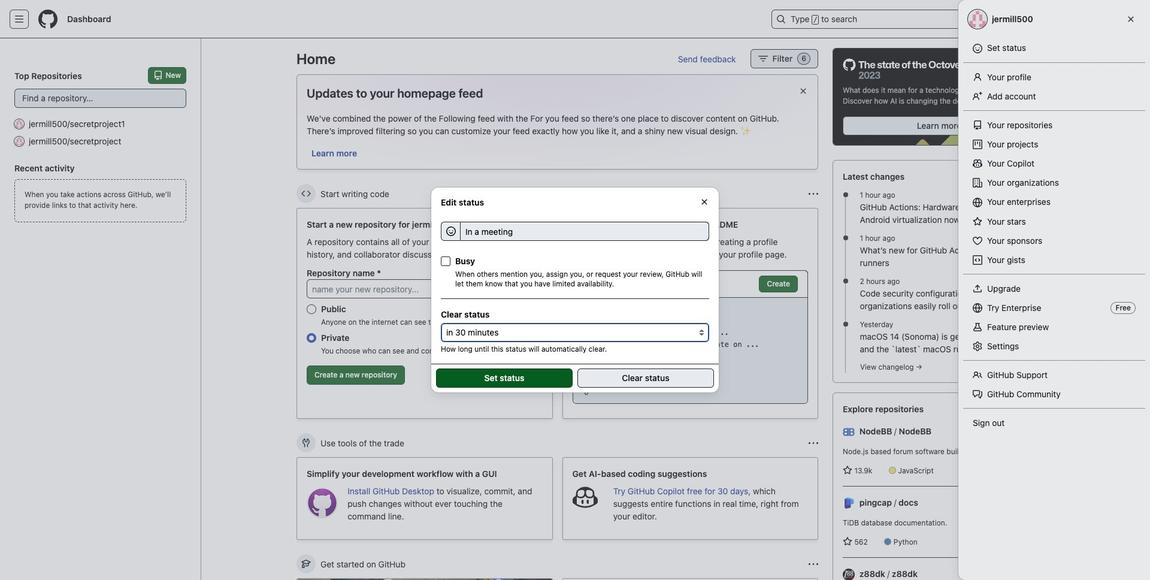 Task type: locate. For each thing, give the bounding box(es) containing it.
2 vertical spatial dot fill image
[[841, 320, 851, 329]]

explore element
[[833, 48, 1047, 580]]

1 dot fill image from the top
[[841, 190, 851, 200]]

0 vertical spatial dot fill image
[[841, 190, 851, 200]]

dot fill image
[[841, 190, 851, 200], [841, 276, 851, 286], [841, 320, 851, 329]]

1 vertical spatial dot fill image
[[841, 276, 851, 286]]

triangle down image
[[1019, 14, 1029, 24]]

star image
[[843, 537, 853, 547]]



Task type: vqa. For each thing, say whether or not it's contained in the screenshot.
Explore element
yes



Task type: describe. For each thing, give the bounding box(es) containing it.
2 dot fill image from the top
[[841, 276, 851, 286]]

plus image
[[1005, 14, 1014, 24]]

explore repositories navigation
[[833, 393, 1047, 580]]

account element
[[0, 38, 201, 580]]

star image
[[843, 466, 853, 475]]

homepage image
[[38, 10, 58, 29]]

command palette image
[[967, 14, 977, 24]]

3 dot fill image from the top
[[841, 320, 851, 329]]

dot fill image
[[841, 233, 851, 243]]



